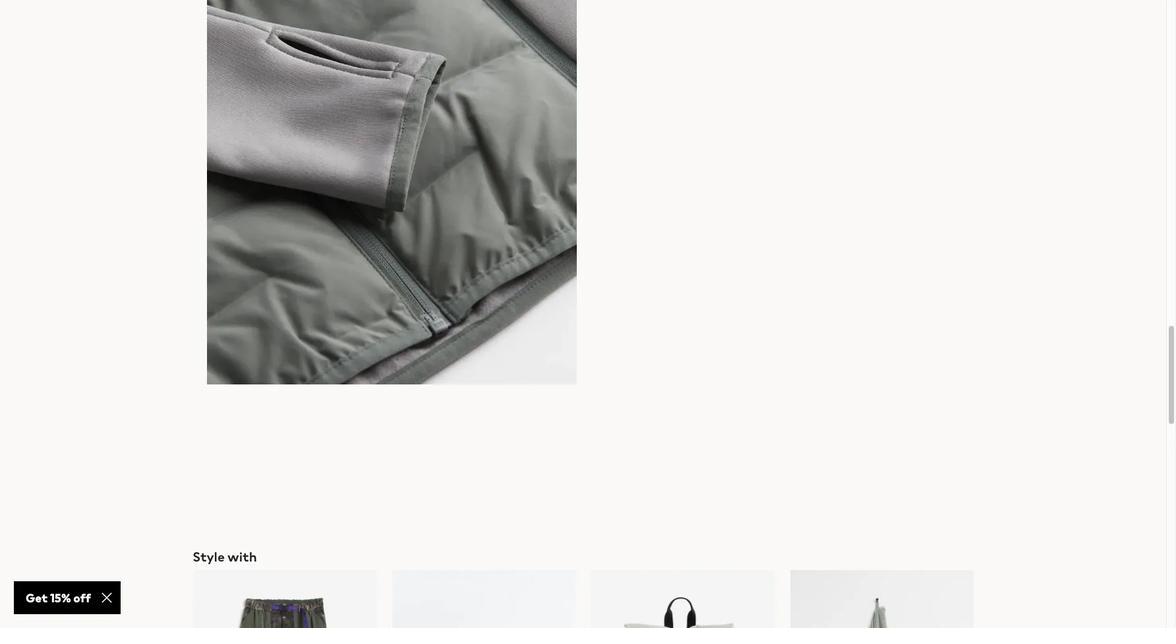 Task type: vqa. For each thing, say whether or not it's contained in the screenshot.
Jumpsuits
no



Task type: locate. For each thing, give the bounding box(es) containing it.
2-pack medium support sports bras image
[[392, 571, 575, 629]]

fleece joggers image
[[193, 571, 376, 629]]

thermomove™ hybrid jacket - gray/khaki green - ladies | h&m us 7 image
[[207, 0, 577, 385]]

style
[[193, 548, 225, 567]]

with
[[227, 548, 257, 567]]

style with
[[193, 548, 257, 567]]



Task type: describe. For each thing, give the bounding box(es) containing it.
cotton terry bath towel image
[[790, 571, 973, 629]]

water-repellent sports backpack image
[[591, 571, 774, 629]]



